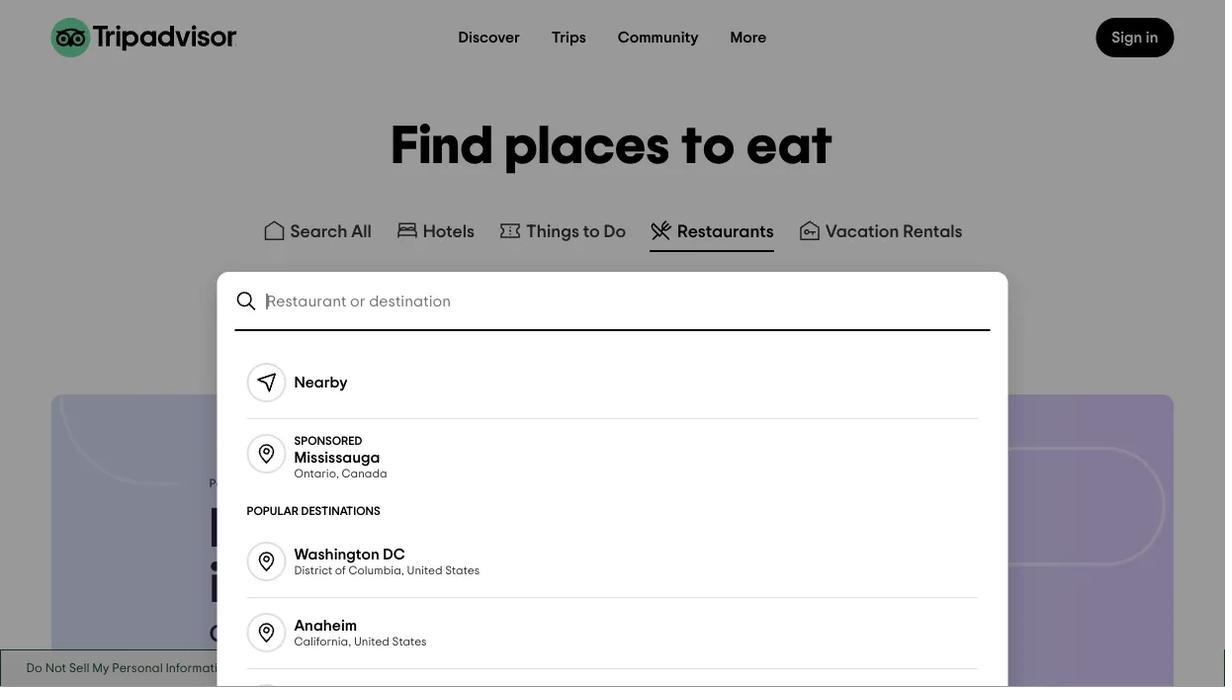 Task type: locate. For each thing, give the bounding box(es) containing it.
just
[[513, 623, 551, 647]]

sign in link
[[1096, 18, 1175, 57]]

a right get
[[254, 623, 268, 647]]

you,
[[209, 652, 254, 676]]

columbia,
[[349, 565, 404, 577]]

by left "ai"
[[259, 478, 273, 490]]

1 horizontal spatial by
[[340, 652, 367, 676]]

0 vertical spatial by
[[259, 478, 273, 490]]

1 vertical spatial to
[[583, 223, 600, 240]]

by down the personalized
[[340, 652, 367, 676]]

popular destinations list box
[[223, 331, 1003, 688]]

to
[[682, 120, 736, 174], [583, 223, 600, 240]]

places
[[505, 120, 671, 174]]

united up traveler
[[354, 637, 390, 649]]

0 vertical spatial united
[[407, 565, 443, 577]]

discover button
[[443, 18, 536, 57]]

1 horizontal spatial a
[[342, 502, 376, 557]]

in right sign
[[1146, 30, 1159, 46]]

1 horizontal spatial to
[[682, 120, 736, 174]]

washington dc district of columbia, united states
[[294, 547, 480, 577]]

united
[[407, 565, 443, 577], [354, 637, 390, 649]]

powered by ai
[[209, 478, 286, 490]]

mississauga
[[294, 450, 380, 465]]

united inside washington dc district of columbia, united states
[[407, 565, 443, 577]]

united inside anaheim california, united states
[[354, 637, 390, 649]]

0 horizontal spatial in
[[209, 557, 253, 613]]

search
[[290, 223, 348, 240]]

0 vertical spatial a
[[342, 502, 376, 557]]

1 vertical spatial a
[[254, 623, 268, 647]]

in
[[1146, 30, 1159, 46], [209, 557, 253, 613]]

1 vertical spatial states
[[392, 637, 427, 649]]

1 horizontal spatial in
[[1146, 30, 1159, 46]]

nearby link
[[223, 347, 1003, 419]]

a
[[342, 502, 376, 557], [254, 623, 268, 647]]

None search field
[[219, 274, 1007, 329]]

of
[[335, 565, 346, 577]]

0 vertical spatial in
[[1146, 30, 1159, 46]]

vacation rentals link
[[798, 219, 963, 242]]

0 horizontal spatial a
[[254, 623, 268, 647]]

states inside anaheim california, united states
[[392, 637, 427, 649]]

tab list containing search all
[[0, 211, 1226, 256]]

things
[[526, 223, 580, 240]]

states
[[445, 565, 480, 577], [392, 637, 427, 649]]

sponsored mississauga ontario, canada
[[294, 435, 387, 480]]

canada
[[342, 468, 387, 480]]

district
[[294, 565, 333, 577]]

hotels button
[[392, 215, 479, 252]]

united down the trip in the bottom of the page
[[407, 565, 443, 577]]

a for trip
[[342, 502, 376, 557]]

1 vertical spatial by
[[340, 652, 367, 676]]

and
[[505, 652, 548, 676]]

beta
[[302, 479, 329, 491]]

a inside build a trip in minutes
[[342, 502, 376, 557]]

1 horizontal spatial united
[[407, 565, 443, 577]]

0 horizontal spatial states
[[392, 637, 427, 649]]

tab list
[[0, 211, 1226, 256]]

trips
[[552, 30, 586, 46]]

0 vertical spatial states
[[445, 565, 480, 577]]

0 horizontal spatial by
[[259, 478, 273, 490]]

vacation rentals
[[826, 223, 963, 240]]

sign in
[[1112, 30, 1159, 46]]

1 horizontal spatial states
[[445, 565, 480, 577]]

states up traveler
[[392, 637, 427, 649]]

a inside get a personalized itinerary just for you, guided by traveler tips and reviews.
[[254, 623, 268, 647]]

by
[[259, 478, 273, 490], [340, 652, 367, 676]]

get
[[209, 623, 249, 647]]

community
[[618, 30, 699, 46]]

restaurants
[[678, 223, 774, 240]]

1 vertical spatial in
[[209, 557, 253, 613]]

to left do
[[583, 223, 600, 240]]

find places to eat
[[392, 120, 834, 174]]

a left dc on the bottom left of page
[[342, 502, 376, 557]]

ai
[[275, 478, 286, 490]]

ontario,
[[294, 468, 339, 480]]

sponsored
[[294, 435, 362, 447]]

powered
[[209, 478, 257, 490]]

0 horizontal spatial united
[[354, 637, 390, 649]]

itinerary
[[417, 623, 508, 647]]

states down the trip in the bottom of the page
[[445, 565, 480, 577]]

to left eat
[[682, 120, 736, 174]]

a for personalized
[[254, 623, 268, 647]]

1 vertical spatial united
[[354, 637, 390, 649]]

for
[[556, 623, 586, 647]]

0 horizontal spatial to
[[583, 223, 600, 240]]

popular
[[247, 506, 299, 517]]

in up get
[[209, 557, 253, 613]]



Task type: vqa. For each thing, say whether or not it's contained in the screenshot.
the Travel Stories link
no



Task type: describe. For each thing, give the bounding box(es) containing it.
vacation
[[826, 223, 900, 240]]

rentals
[[903, 223, 963, 240]]

to inside things to do link
[[583, 223, 600, 240]]

nearby
[[294, 375, 348, 391]]

destinations
[[301, 506, 381, 517]]

search image
[[235, 290, 259, 314]]

states inside washington dc district of columbia, united states
[[445, 565, 480, 577]]

guided
[[259, 652, 335, 676]]

tips
[[461, 652, 500, 676]]

0 vertical spatial to
[[682, 120, 736, 174]]

anaheim
[[294, 618, 357, 634]]

washington
[[294, 547, 380, 563]]

all
[[351, 223, 372, 240]]

sign
[[1112, 30, 1143, 46]]

build a trip in minutes
[[209, 502, 475, 613]]

popular destinations
[[247, 506, 381, 517]]

restaurants link
[[650, 219, 774, 242]]

by inside get a personalized itinerary just for you, guided by traveler tips and reviews.
[[340, 652, 367, 676]]

things to do
[[526, 223, 626, 240]]

vacation rentals button
[[794, 215, 967, 252]]

discover
[[459, 30, 520, 46]]

trip
[[387, 502, 475, 557]]

search all
[[290, 223, 372, 240]]

tripadvisor image
[[51, 18, 237, 57]]

find
[[392, 120, 494, 174]]

hotels link
[[395, 219, 475, 242]]

personalized
[[273, 623, 412, 647]]

do
[[604, 223, 626, 240]]

restaurants button
[[646, 215, 778, 252]]

in inside build a trip in minutes
[[209, 557, 253, 613]]

search all button
[[259, 215, 376, 252]]

build
[[209, 502, 331, 557]]

more button
[[715, 18, 783, 57]]

Search search field
[[267, 293, 991, 311]]

reviews.
[[209, 681, 294, 688]]

get a personalized itinerary just for you, guided by traveler tips and reviews.
[[209, 623, 586, 688]]

anaheim california, united states
[[294, 618, 427, 649]]

dc
[[383, 547, 405, 563]]

things to do button
[[495, 215, 630, 252]]

traveler
[[372, 652, 456, 676]]

california,
[[294, 637, 351, 649]]

minutes
[[265, 557, 456, 613]]

eat
[[747, 120, 834, 174]]

community button
[[602, 18, 715, 57]]

more
[[731, 30, 767, 46]]

things to do link
[[499, 219, 626, 242]]

hotels
[[423, 223, 475, 240]]

trips button
[[536, 18, 602, 57]]



